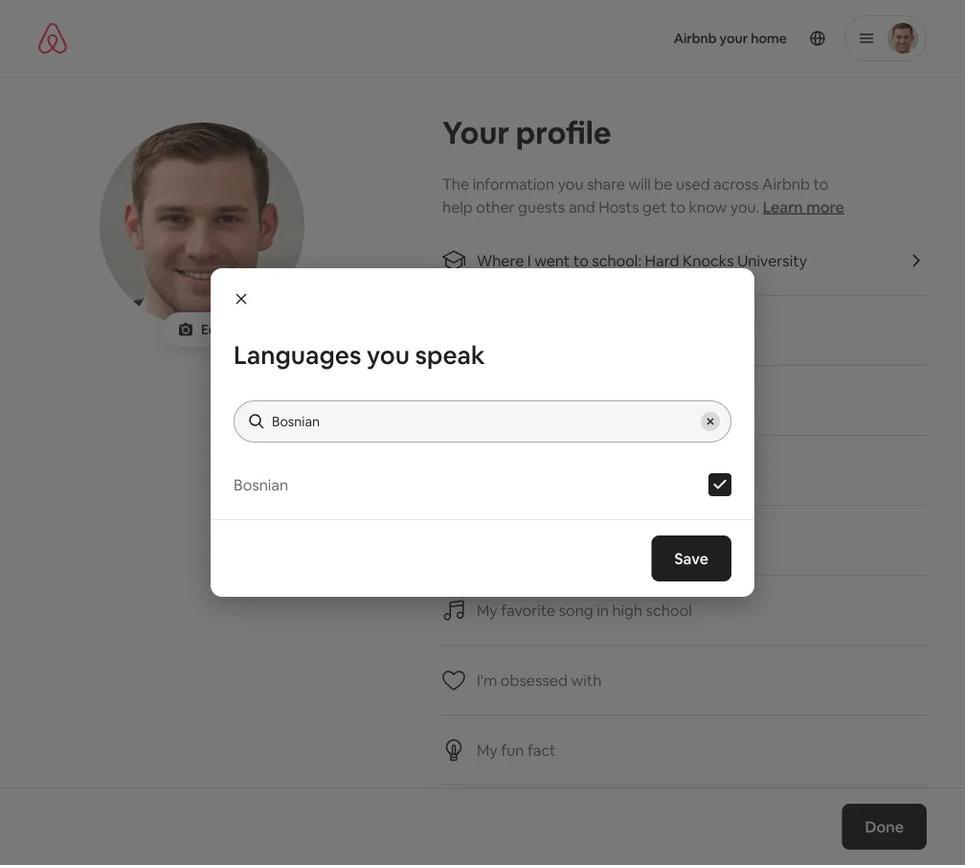 Task type: vqa. For each thing, say whether or not it's contained in the screenshot.
the leftmost The 29
no



Task type: describe. For each thing, give the bounding box(es) containing it.
Search for a language text field
[[272, 412, 694, 431]]

where i went to school: hard knocks university
[[477, 251, 808, 270]]

where i live
[[477, 390, 558, 410]]

i'm obsessed with button
[[443, 646, 928, 716]]

favorite
[[501, 600, 556, 620]]

my favorite song in high school
[[477, 600, 693, 620]]

2 horizontal spatial to
[[814, 174, 829, 194]]

where i live button
[[443, 366, 928, 436]]

i for live
[[528, 390, 531, 410]]

obsessed
[[501, 670, 568, 690]]

1 horizontal spatial to
[[671, 197, 686, 217]]

i'm
[[477, 670, 498, 690]]

the information you share will be used across airbnb to help other guests and hosts get to know you.
[[443, 174, 829, 217]]

your
[[443, 112, 510, 152]]

guests
[[518, 197, 566, 217]]

to inside "button"
[[574, 251, 589, 270]]

help
[[443, 197, 473, 217]]

and
[[569, 197, 596, 217]]

your profile
[[443, 112, 612, 152]]

fact
[[528, 740, 556, 760]]

bosnian
[[234, 475, 289, 494]]

other
[[477, 197, 515, 217]]

hosts
[[599, 197, 640, 217]]

languages
[[234, 339, 362, 371]]

learn more link
[[763, 197, 845, 217]]

save
[[675, 549, 709, 568]]

you.
[[731, 197, 760, 217]]

hard
[[645, 251, 680, 270]]

knocks
[[683, 251, 735, 270]]

information
[[473, 174, 555, 194]]

share
[[587, 174, 626, 194]]

be
[[655, 174, 673, 194]]

my fun fact
[[477, 740, 556, 760]]

profile element
[[506, 0, 928, 77]]

where for where i live
[[477, 390, 524, 410]]

edit
[[201, 321, 226, 338]]

will
[[629, 174, 651, 194]]

across
[[714, 174, 759, 194]]

school
[[646, 600, 693, 620]]

you
[[558, 174, 584, 194]]

languages you speak dialog
[[211, 268, 755, 597]]

you speak
[[367, 339, 485, 371]]

with
[[572, 670, 602, 690]]



Task type: locate. For each thing, give the bounding box(es) containing it.
0 vertical spatial my
[[477, 600, 498, 620]]

i'm obsessed with
[[477, 670, 602, 690]]

i left live
[[528, 390, 531, 410]]

save button
[[652, 536, 732, 582]]

used
[[676, 174, 711, 194]]

get
[[643, 197, 667, 217]]

school:
[[592, 251, 642, 270]]

0 vertical spatial where
[[477, 251, 524, 270]]

my inside the 'my favorite song in high school' button
[[477, 600, 498, 620]]

1 i from the top
[[528, 251, 531, 270]]

i
[[528, 251, 531, 270], [528, 390, 531, 410]]

my
[[477, 600, 498, 620], [477, 740, 498, 760]]

my favorite song in high school button
[[443, 576, 928, 646]]

2 my from the top
[[477, 740, 498, 760]]

i inside button
[[528, 390, 531, 410]]

my for my fun fact
[[477, 740, 498, 760]]

0 horizontal spatial to
[[574, 251, 589, 270]]

2 where from the top
[[477, 390, 524, 410]]

high
[[613, 600, 643, 620]]

the
[[443, 174, 470, 194]]

i for went
[[528, 251, 531, 270]]

where up search for a language text box
[[477, 390, 524, 410]]

0 vertical spatial i
[[528, 251, 531, 270]]

done
[[866, 817, 905, 837]]

profile
[[516, 112, 612, 152]]

0 vertical spatial to
[[814, 174, 829, 194]]

my inside my fun fact button
[[477, 740, 498, 760]]

fun
[[501, 740, 525, 760]]

where
[[477, 251, 524, 270], [477, 390, 524, 410]]

university
[[738, 251, 808, 270]]

1 where from the top
[[477, 251, 524, 270]]

to
[[814, 174, 829, 194], [671, 197, 686, 217], [574, 251, 589, 270]]

went
[[535, 251, 570, 270]]

1 vertical spatial where
[[477, 390, 524, 410]]

my for my favorite song in high school
[[477, 600, 498, 620]]

song
[[559, 600, 594, 620]]

to up learn more link
[[814, 174, 829, 194]]

1 my from the top
[[477, 600, 498, 620]]

where left went
[[477, 251, 524, 270]]

edit button
[[163, 312, 241, 347]]

1 vertical spatial i
[[528, 390, 531, 410]]

in
[[597, 600, 609, 620]]

2 i from the top
[[528, 390, 531, 410]]

where for where i went to school: hard knocks university
[[477, 251, 524, 270]]

my left favorite
[[477, 600, 498, 620]]

2 vertical spatial to
[[574, 251, 589, 270]]

to right the 'get'
[[671, 197, 686, 217]]

to right went
[[574, 251, 589, 270]]

languages you speak
[[234, 339, 485, 371]]

where inside button
[[477, 390, 524, 410]]

clear search image
[[706, 417, 716, 426]]

1 vertical spatial to
[[671, 197, 686, 217]]

my left fun
[[477, 740, 498, 760]]

learn more
[[763, 197, 845, 217]]

i inside "button"
[[528, 251, 531, 270]]

know
[[689, 197, 728, 217]]

where inside "button"
[[477, 251, 524, 270]]

where i went to school: hard knocks university button
[[443, 226, 928, 296]]

my fun fact button
[[443, 716, 928, 786]]

airbnb
[[763, 174, 811, 194]]

1 vertical spatial my
[[477, 740, 498, 760]]

i left went
[[528, 251, 531, 270]]

live
[[535, 390, 558, 410]]

done button
[[843, 804, 928, 850]]



